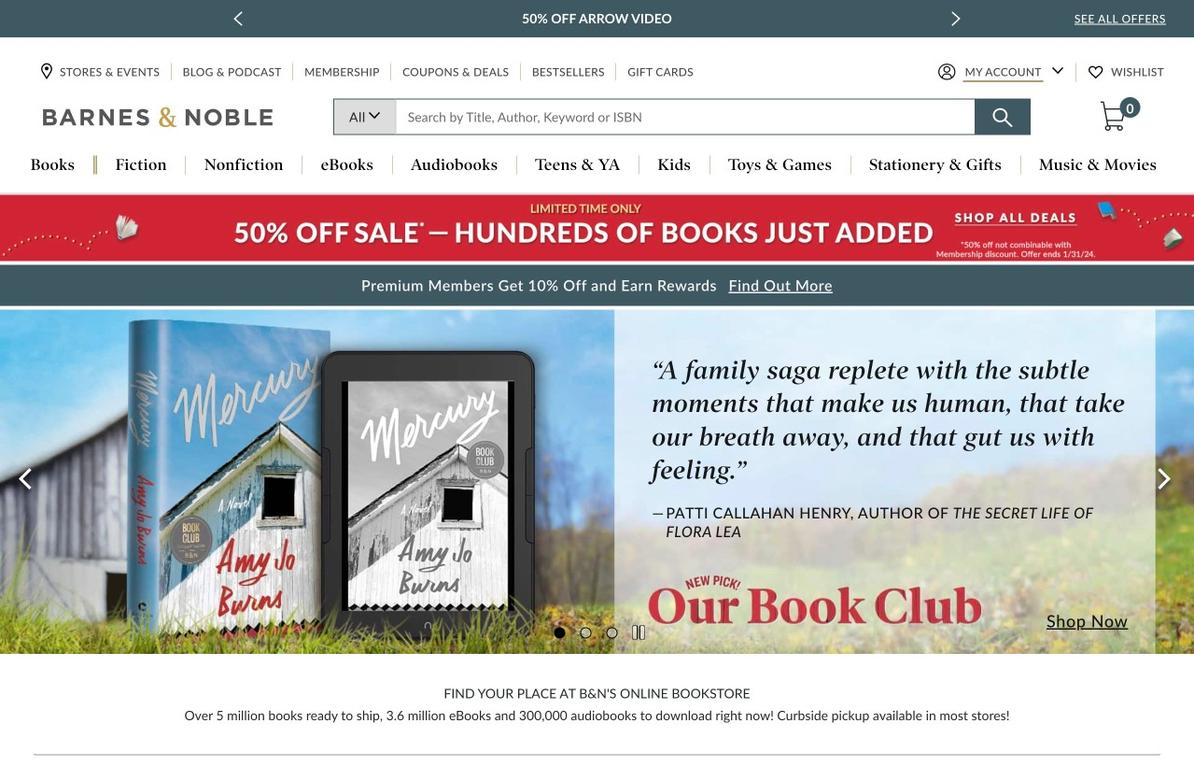 Task type: describe. For each thing, give the bounding box(es) containing it.
search image
[[994, 108, 1013, 127]]

Search by Title, Author, Keyword or ISBN text field
[[396, 99, 976, 135]]

next slide / item image
[[952, 11, 961, 26]]

down arrow image
[[1053, 67, 1065, 74]]

cart image
[[1101, 101, 1126, 131]]



Task type: locate. For each thing, give the bounding box(es) containing it.
logo image
[[43, 106, 275, 132]]

main content
[[0, 194, 1195, 766]]

previous slide / item image
[[234, 11, 243, 26]]

50% off thousands of hardcover books. plus, save on toys, games, boxed calendars and more image
[[0, 195, 1195, 261]]

user image
[[939, 63, 956, 81]]

None field
[[396, 99, 976, 135]]



Task type: vqa. For each thing, say whether or not it's contained in the screenshot.
previous slide / item "icon"
yes



